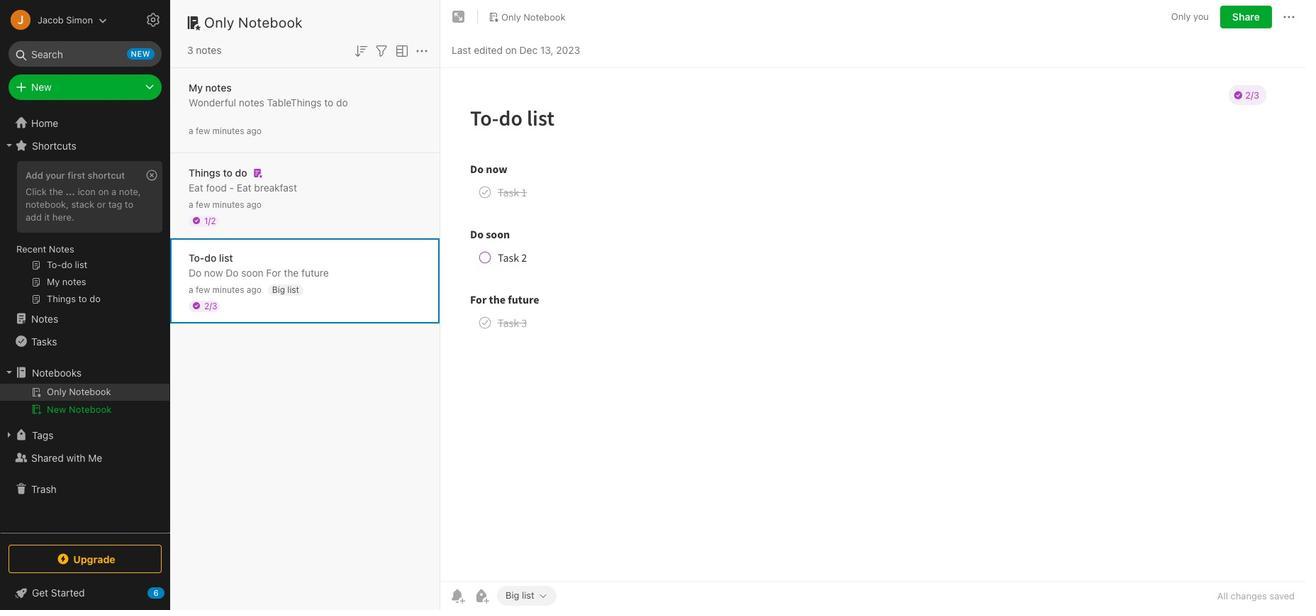 Task type: vqa. For each thing, say whether or not it's contained in the screenshot.
the middle Thumbnail
no



Task type: describe. For each thing, give the bounding box(es) containing it.
3 few from the top
[[196, 284, 210, 295]]

Search text field
[[18, 41, 152, 67]]

1 eat from the left
[[189, 181, 203, 193]]

future
[[302, 266, 329, 278]]

icon
[[78, 186, 96, 197]]

big inside button
[[506, 590, 520, 601]]

new button
[[9, 74, 162, 100]]

0 vertical spatial notes
[[49, 243, 74, 255]]

new notebook
[[47, 404, 112, 415]]

to-do list do now do soon for the future
[[189, 252, 329, 278]]

home link
[[0, 111, 170, 134]]

a down to-
[[189, 284, 193, 295]]

wonderful
[[189, 96, 236, 108]]

add
[[26, 170, 43, 181]]

share
[[1233, 11, 1261, 23]]

shared
[[31, 452, 64, 464]]

big inside note list element
[[272, 284, 285, 295]]

add tag image
[[473, 587, 490, 604]]

here.
[[52, 211, 74, 223]]

click the ...
[[26, 186, 75, 197]]

first
[[68, 170, 85, 181]]

Sort options field
[[353, 41, 370, 59]]

things
[[189, 166, 221, 178]]

only notebook button
[[484, 7, 571, 27]]

click to collapse image
[[165, 584, 176, 601]]

big list button
[[497, 586, 557, 606]]

settings image
[[145, 11, 162, 28]]

tags button
[[0, 424, 170, 446]]

shortcuts button
[[0, 134, 170, 157]]

on inside icon on a note, notebook, stack or tag to add it here.
[[98, 186, 109, 197]]

new search field
[[18, 41, 155, 67]]

the inside tree
[[49, 186, 63, 197]]

2 horizontal spatial only
[[1172, 11, 1192, 22]]

cell inside tree
[[0, 384, 170, 401]]

or
[[97, 199, 106, 210]]

only inside note list element
[[204, 14, 235, 31]]

tasks
[[31, 335, 57, 347]]

Note Editor text field
[[441, 68, 1307, 581]]

new for new
[[31, 81, 52, 93]]

notes for my
[[205, 81, 232, 93]]

3 ago from the top
[[247, 284, 262, 295]]

simon
[[66, 14, 93, 25]]

to inside icon on a note, notebook, stack or tag to add it here.
[[125, 199, 133, 210]]

eat food - eat breakfast
[[189, 181, 297, 193]]

tag
[[108, 199, 122, 210]]

tasks button
[[0, 330, 170, 353]]

new notebook button
[[0, 401, 170, 418]]

food
[[206, 181, 227, 193]]

3 a few minutes ago from the top
[[189, 284, 262, 295]]

get
[[32, 587, 48, 599]]

my
[[189, 81, 203, 93]]

on inside 'note window' element
[[506, 44, 517, 56]]

more actions image for more actions field to the bottom
[[414, 42, 431, 59]]

Add filters field
[[373, 41, 390, 59]]

new for new notebook
[[47, 404, 66, 415]]

it
[[44, 211, 50, 223]]

-
[[230, 181, 234, 193]]

do inside my notes wonderful notes tablethings to do
[[336, 96, 348, 108]]

shortcuts
[[32, 139, 76, 151]]

your
[[46, 170, 65, 181]]

icon on a note, notebook, stack or tag to add it here.
[[26, 186, 141, 223]]

notebook for only notebook button
[[524, 11, 566, 22]]

1 vertical spatial list
[[288, 284, 299, 295]]

3 notes
[[187, 44, 222, 56]]

list inside button
[[522, 590, 535, 601]]

add
[[26, 211, 42, 223]]

only notebook inside button
[[502, 11, 566, 22]]

recent
[[16, 243, 46, 255]]

recent notes
[[16, 243, 74, 255]]

notebooks link
[[0, 361, 170, 384]]

now
[[204, 266, 223, 278]]

big list inside note list element
[[272, 284, 299, 295]]

click
[[26, 186, 47, 197]]

notebook inside note list element
[[238, 14, 303, 31]]

started
[[51, 587, 85, 599]]

soon
[[241, 266, 264, 278]]

1 minutes from the top
[[213, 125, 244, 136]]

trash link
[[0, 477, 170, 500]]

dec
[[520, 44, 538, 56]]

notebook for new notebook button
[[69, 404, 112, 415]]

a down things in the top of the page
[[189, 199, 193, 210]]

...
[[66, 186, 75, 197]]

new notebook group
[[0, 384, 170, 424]]

1 horizontal spatial do
[[235, 166, 247, 178]]

shared with me
[[31, 452, 102, 464]]

with
[[66, 452, 86, 464]]

3
[[187, 44, 193, 56]]

all
[[1218, 590, 1229, 602]]



Task type: locate. For each thing, give the bounding box(es) containing it.
1 horizontal spatial the
[[284, 266, 299, 278]]

0 horizontal spatial eat
[[189, 181, 203, 193]]

0 vertical spatial big list
[[272, 284, 299, 295]]

you
[[1194, 11, 1210, 22]]

Help and Learning task checklist field
[[0, 582, 170, 604]]

notes right recent at the top of the page
[[49, 243, 74, 255]]

0 horizontal spatial the
[[49, 186, 63, 197]]

list right add tag icon at left
[[522, 590, 535, 601]]

only notebook inside note list element
[[204, 14, 303, 31]]

2 horizontal spatial to
[[324, 96, 334, 108]]

only left you
[[1172, 11, 1192, 22]]

notes link
[[0, 307, 170, 330]]

note list element
[[170, 0, 441, 610]]

2 vertical spatial to
[[125, 199, 133, 210]]

group containing add your first shortcut
[[0, 157, 170, 313]]

1 horizontal spatial big
[[506, 590, 520, 601]]

0 vertical spatial notes
[[196, 44, 222, 56]]

More actions field
[[1281, 6, 1298, 28], [414, 41, 431, 59]]

to up -
[[223, 166, 233, 178]]

2 vertical spatial list
[[522, 590, 535, 601]]

all changes saved
[[1218, 590, 1296, 602]]

1/2
[[204, 215, 216, 226]]

1 horizontal spatial only
[[502, 11, 521, 22]]

tags
[[32, 429, 54, 441]]

notebook
[[524, 11, 566, 22], [238, 14, 303, 31], [69, 404, 112, 415]]

1 vertical spatial big list
[[506, 590, 535, 601]]

the right "for"
[[284, 266, 299, 278]]

the inside to-do list do now do soon for the future
[[284, 266, 299, 278]]

1 horizontal spatial big list
[[506, 590, 535, 601]]

1 vertical spatial more actions image
[[414, 42, 431, 59]]

ago down eat food - eat breakfast
[[247, 199, 262, 210]]

more actions field right share button
[[1281, 6, 1298, 28]]

big list
[[272, 284, 299, 295], [506, 590, 535, 601]]

2 vertical spatial a few minutes ago
[[189, 284, 262, 295]]

0 horizontal spatial big list
[[272, 284, 299, 295]]

more actions image inside note list element
[[414, 42, 431, 59]]

more actions image right share button
[[1281, 9, 1298, 26]]

big
[[272, 284, 285, 295], [506, 590, 520, 601]]

to-
[[189, 252, 205, 264]]

2 vertical spatial minutes
[[213, 284, 244, 295]]

2 vertical spatial ago
[[247, 284, 262, 295]]

0 vertical spatial more actions field
[[1281, 6, 1298, 28]]

saved
[[1270, 590, 1296, 602]]

list down to-do list do now do soon for the future
[[288, 284, 299, 295]]

big list inside button
[[506, 590, 535, 601]]

note,
[[119, 186, 141, 197]]

1 vertical spatial more actions field
[[414, 41, 431, 59]]

list up now
[[219, 252, 233, 264]]

do right now
[[226, 266, 239, 278]]

only you
[[1172, 11, 1210, 22]]

13,
[[541, 44, 554, 56]]

0 vertical spatial do
[[336, 96, 348, 108]]

minutes
[[213, 125, 244, 136], [213, 199, 244, 210], [213, 284, 244, 295]]

notes right 3
[[196, 44, 222, 56]]

a few minutes ago
[[189, 125, 262, 136], [189, 199, 262, 210], [189, 284, 262, 295]]

2 vertical spatial few
[[196, 284, 210, 295]]

new up tags
[[47, 404, 66, 415]]

1 vertical spatial a few minutes ago
[[189, 199, 262, 210]]

1 vertical spatial on
[[98, 186, 109, 197]]

only
[[1172, 11, 1192, 22], [502, 11, 521, 22], [204, 14, 235, 31]]

1 vertical spatial do
[[235, 166, 247, 178]]

2 vertical spatial notes
[[239, 96, 265, 108]]

1 few from the top
[[196, 125, 210, 136]]

notes up tasks
[[31, 313, 58, 325]]

1 vertical spatial ago
[[247, 199, 262, 210]]

add filters image
[[373, 42, 390, 59]]

for
[[266, 266, 281, 278]]

big down "for"
[[272, 284, 285, 295]]

1 horizontal spatial list
[[288, 284, 299, 295]]

2 ago from the top
[[247, 199, 262, 210]]

1 horizontal spatial on
[[506, 44, 517, 56]]

do
[[336, 96, 348, 108], [235, 166, 247, 178], [205, 252, 217, 264]]

big list right add tag icon at left
[[506, 590, 535, 601]]

2 minutes from the top
[[213, 199, 244, 210]]

eat down things in the top of the page
[[189, 181, 203, 193]]

on
[[506, 44, 517, 56], [98, 186, 109, 197]]

upgrade button
[[9, 545, 162, 573]]

only notebook up dec
[[502, 11, 566, 22]]

a few minutes ago down now
[[189, 284, 262, 295]]

eat right -
[[237, 181, 252, 193]]

0 horizontal spatial only
[[204, 14, 235, 31]]

home
[[31, 117, 58, 129]]

few down the wonderful
[[196, 125, 210, 136]]

group
[[0, 157, 170, 313]]

notebook,
[[26, 199, 69, 210]]

3 minutes from the top
[[213, 284, 244, 295]]

1 horizontal spatial only notebook
[[502, 11, 566, 22]]

minutes down -
[[213, 199, 244, 210]]

last
[[452, 44, 471, 56]]

few up 1/2
[[196, 199, 210, 210]]

changes
[[1231, 590, 1268, 602]]

to down note,
[[125, 199, 133, 210]]

tree containing home
[[0, 111, 170, 532]]

shortcut
[[88, 170, 125, 181]]

more actions image right view options "field"
[[414, 42, 431, 59]]

View options field
[[390, 41, 411, 59]]

0 horizontal spatial more actions field
[[414, 41, 431, 59]]

big list down "for"
[[272, 284, 299, 295]]

a up tag on the top of the page
[[111, 186, 117, 197]]

new inside new popup button
[[31, 81, 52, 93]]

1 horizontal spatial do
[[226, 266, 239, 278]]

0 vertical spatial ago
[[247, 125, 262, 136]]

Account field
[[0, 6, 107, 34]]

new inside new notebook button
[[47, 404, 66, 415]]

0 horizontal spatial on
[[98, 186, 109, 197]]

1 vertical spatial minutes
[[213, 199, 244, 210]]

only up last edited on dec 13, 2023 on the top left of page
[[502, 11, 521, 22]]

the left ... at left top
[[49, 186, 63, 197]]

1 horizontal spatial eat
[[237, 181, 252, 193]]

1 vertical spatial notes
[[205, 81, 232, 93]]

notebook inside button
[[524, 11, 566, 22]]

only notebook
[[502, 11, 566, 22], [204, 14, 303, 31]]

more actions image
[[1281, 9, 1298, 26], [414, 42, 431, 59]]

minutes down now
[[213, 284, 244, 295]]

notes
[[196, 44, 222, 56], [205, 81, 232, 93], [239, 96, 265, 108]]

minutes down the wonderful
[[213, 125, 244, 136]]

tree
[[0, 111, 170, 532]]

do down to-
[[189, 266, 202, 278]]

1 vertical spatial to
[[223, 166, 233, 178]]

2023
[[556, 44, 580, 56]]

a few minutes ago down the wonderful
[[189, 125, 262, 136]]

notes up the wonderful
[[205, 81, 232, 93]]

2 do from the left
[[226, 266, 239, 278]]

me
[[88, 452, 102, 464]]

new up home
[[31, 81, 52, 93]]

2 vertical spatial do
[[205, 252, 217, 264]]

share button
[[1221, 6, 1273, 28]]

0 vertical spatial to
[[324, 96, 334, 108]]

0 vertical spatial the
[[49, 186, 63, 197]]

0 vertical spatial on
[[506, 44, 517, 56]]

list
[[219, 252, 233, 264], [288, 284, 299, 295], [522, 590, 535, 601]]

do up now
[[205, 252, 217, 264]]

add your first shortcut
[[26, 170, 125, 181]]

get started
[[32, 587, 85, 599]]

new
[[131, 49, 150, 58]]

2 horizontal spatial list
[[522, 590, 535, 601]]

a
[[189, 125, 193, 136], [111, 186, 117, 197], [189, 199, 193, 210], [189, 284, 193, 295]]

to right tablethings
[[324, 96, 334, 108]]

notes for 3
[[196, 44, 222, 56]]

more actions field inside 'note window' element
[[1281, 6, 1298, 28]]

1 a few minutes ago from the top
[[189, 125, 262, 136]]

the
[[49, 186, 63, 197], [284, 266, 299, 278]]

0 horizontal spatial big
[[272, 284, 285, 295]]

a down the wonderful
[[189, 125, 193, 136]]

Big list Tag actions field
[[535, 591, 548, 601]]

0 vertical spatial list
[[219, 252, 233, 264]]

1 horizontal spatial to
[[223, 166, 233, 178]]

more actions image inside 'note window' element
[[1281, 9, 1298, 26]]

0 horizontal spatial to
[[125, 199, 133, 210]]

to
[[324, 96, 334, 108], [223, 166, 233, 178], [125, 199, 133, 210]]

on left dec
[[506, 44, 517, 56]]

1 vertical spatial new
[[47, 404, 66, 415]]

ago down soon at the top left of the page
[[247, 284, 262, 295]]

0 horizontal spatial do
[[189, 266, 202, 278]]

notes right the wonderful
[[239, 96, 265, 108]]

1 horizontal spatial more actions field
[[1281, 6, 1298, 28]]

1 vertical spatial the
[[284, 266, 299, 278]]

1 vertical spatial few
[[196, 199, 210, 210]]

1 do from the left
[[189, 266, 202, 278]]

more actions image for more actions field inside 'note window' element
[[1281, 9, 1298, 26]]

do right tablethings
[[336, 96, 348, 108]]

only notebook up 3 notes
[[204, 14, 303, 31]]

0 vertical spatial few
[[196, 125, 210, 136]]

only up 3 notes
[[204, 14, 235, 31]]

2 horizontal spatial do
[[336, 96, 348, 108]]

to inside my notes wonderful notes tablethings to do
[[324, 96, 334, 108]]

0 vertical spatial a few minutes ago
[[189, 125, 262, 136]]

2 a few minutes ago from the top
[[189, 199, 262, 210]]

ago down my notes wonderful notes tablethings to do
[[247, 125, 262, 136]]

more actions field right view options "field"
[[414, 41, 431, 59]]

do inside to-do list do now do soon for the future
[[205, 252, 217, 264]]

upgrade
[[73, 553, 115, 565]]

0 vertical spatial new
[[31, 81, 52, 93]]

2 horizontal spatial notebook
[[524, 11, 566, 22]]

add a reminder image
[[449, 587, 466, 604]]

0 horizontal spatial only notebook
[[204, 14, 303, 31]]

1 vertical spatial big
[[506, 590, 520, 601]]

stack
[[71, 199, 94, 210]]

notebook inside button
[[69, 404, 112, 415]]

on up the or
[[98, 186, 109, 197]]

notes
[[49, 243, 74, 255], [31, 313, 58, 325]]

0 horizontal spatial list
[[219, 252, 233, 264]]

1 horizontal spatial more actions image
[[1281, 9, 1298, 26]]

only inside button
[[502, 11, 521, 22]]

0 horizontal spatial notebook
[[69, 404, 112, 415]]

1 vertical spatial notes
[[31, 313, 58, 325]]

cell
[[0, 384, 170, 401]]

few
[[196, 125, 210, 136], [196, 199, 210, 210], [196, 284, 210, 295]]

do up eat food - eat breakfast
[[235, 166, 247, 178]]

note window element
[[441, 0, 1307, 610]]

2 few from the top
[[196, 199, 210, 210]]

jacob simon
[[38, 14, 93, 25]]

2/3
[[204, 300, 217, 311]]

0 vertical spatial big
[[272, 284, 285, 295]]

1 horizontal spatial notebook
[[238, 14, 303, 31]]

notebooks
[[32, 366, 82, 379]]

a inside icon on a note, notebook, stack or tag to add it here.
[[111, 186, 117, 197]]

expand notebooks image
[[4, 367, 15, 378]]

my notes wonderful notes tablethings to do
[[189, 81, 348, 108]]

few up 2/3
[[196, 284, 210, 295]]

0 vertical spatial more actions image
[[1281, 9, 1298, 26]]

jacob
[[38, 14, 64, 25]]

do
[[189, 266, 202, 278], [226, 266, 239, 278]]

expand note image
[[451, 9, 468, 26]]

1 ago from the top
[[247, 125, 262, 136]]

2 eat from the left
[[237, 181, 252, 193]]

list inside to-do list do now do soon for the future
[[219, 252, 233, 264]]

trash
[[31, 483, 57, 495]]

things to do
[[189, 166, 247, 178]]

6
[[154, 588, 159, 597]]

shared with me link
[[0, 446, 170, 469]]

0 horizontal spatial more actions image
[[414, 42, 431, 59]]

big left big list tag actions "field"
[[506, 590, 520, 601]]

breakfast
[[254, 181, 297, 193]]

0 horizontal spatial do
[[205, 252, 217, 264]]

0 vertical spatial minutes
[[213, 125, 244, 136]]

eat
[[189, 181, 203, 193], [237, 181, 252, 193]]

tablethings
[[267, 96, 322, 108]]

a few minutes ago down -
[[189, 199, 262, 210]]

edited
[[474, 44, 503, 56]]

last edited on dec 13, 2023
[[452, 44, 580, 56]]

expand tags image
[[4, 429, 15, 441]]



